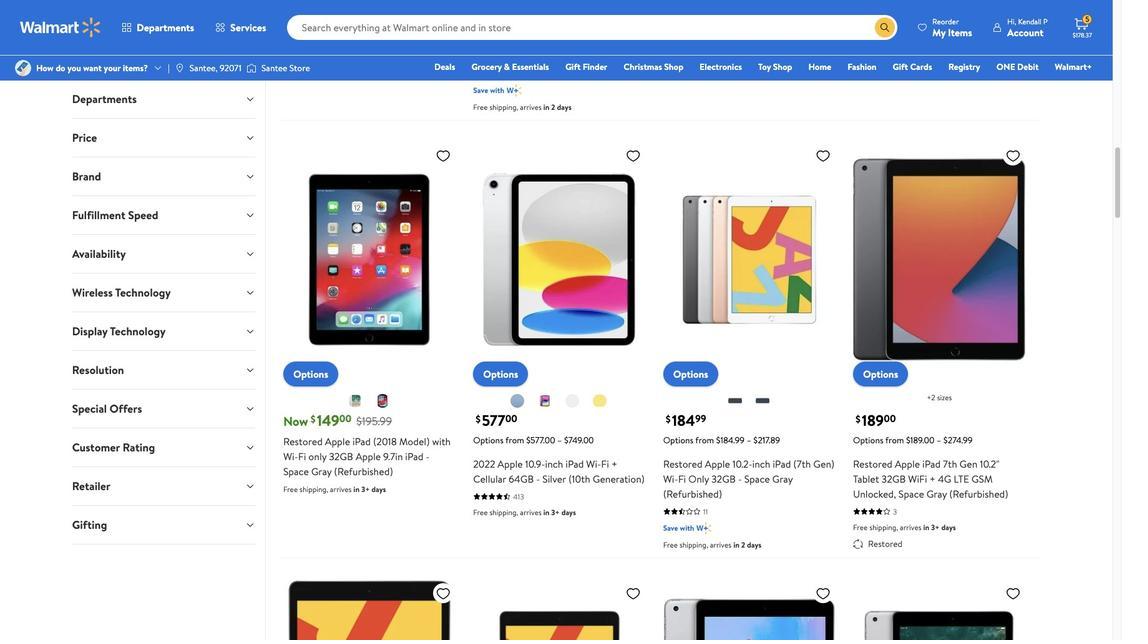 Task type: locate. For each thing, give the bounding box(es) containing it.
gray inside 'now $ 149 00 $195.99 restored apple ipad (2018 model) with wi-fi only 32gb apple 9.7in ipad - space gray (refurbished) free shipping, arrives in 3+ days'
[[311, 465, 332, 478]]

free shipping, arrives in 2 days
[[474, 102, 572, 113], [664, 539, 762, 550]]

0 vertical spatial free shipping, arrives in 3+ days
[[474, 507, 576, 518]]

display
[[72, 323, 108, 339]]

tomorrow down my
[[924, 48, 956, 59]]

registry
[[949, 61, 981, 73]]

1 horizontal spatial save
[[495, 64, 510, 75]]

(10th
[[397, 13, 419, 27], [569, 472, 591, 486]]

0 horizontal spatial gen
[[771, 0, 789, 12]]

$ inside $ 577 00
[[476, 412, 481, 426]]

0 vertical spatial departments
[[137, 21, 194, 34]]

gray inside restored apple ipad 6th gen 32gb wi- fi space gray (refurbished)
[[702, 13, 722, 27]]

wi- down $749.00
[[587, 457, 602, 471]]

$
[[311, 412, 316, 426], [476, 412, 481, 426], [666, 412, 671, 426], [856, 412, 861, 426]]

0 vertical spatial generation)
[[283, 28, 335, 42]]

home link
[[803, 60, 838, 74]]

save an extra $10.00 element
[[477, 64, 562, 76]]

shop right toy
[[774, 61, 793, 73]]

1 silver image from the left
[[348, 393, 363, 408]]

gray up 797
[[702, 13, 722, 27]]

restored inside restored apple ipad 6th generation 32gb gold wi-fi (refurbished)
[[854, 0, 893, 12]]

tomorrow
[[734, 48, 766, 59], [924, 48, 956, 59]]

2 horizontal spatial save
[[664, 523, 679, 533]]

wi- down '184'
[[664, 472, 679, 486]]

space down only
[[283, 465, 309, 478]]

gift cards
[[893, 61, 933, 73]]

options link up 149
[[283, 362, 339, 386]]

save with left walmart plus icon
[[664, 523, 695, 533]]

1 horizontal spatial with
[[490, 85, 505, 96]]

0 vertical spatial cellular
[[302, 13, 335, 27]]

gsm
[[972, 472, 993, 486]]

technology down 'wireless technology'
[[110, 323, 166, 339]]

fi inside restored apple 10.2-inch ipad (7th gen) wi-fi only 32gb - space gray (refurbished)
[[679, 472, 686, 486]]

availability tab
[[62, 235, 265, 273]]

1 space gray image from the left
[[375, 393, 390, 408]]

 image left how
[[15, 60, 31, 76]]

00 inside 'now $ 149 00 $195.99 restored apple ipad (2018 model) with wi-fi only 32gb apple 9.7in ipad - space gray (refurbished) free shipping, arrives in 3+ days'
[[340, 412, 352, 425]]

save left the an
[[495, 64, 510, 75]]

189
[[862, 410, 884, 431]]

1 vertical spatial rating
[[123, 440, 155, 455]]

1 horizontal spatial silver
[[543, 472, 566, 486]]

$ for 577
[[476, 412, 481, 426]]

save with down save an extra $10.00 checkbox
[[474, 85, 505, 96]]

$ inside '$ 189 00'
[[856, 412, 861, 426]]

1 vertical spatial 3+
[[552, 507, 560, 518]]

2 vertical spatial +
[[930, 472, 936, 486]]

1 options link from the left
[[283, 362, 339, 386]]

$ left '184'
[[666, 412, 671, 426]]

1 horizontal spatial cellular
[[474, 472, 507, 486]]

options link for 184
[[664, 362, 719, 386]]

apple inside restored apple ipad 6th gen 32gb wi- fi space gray (refurbished)
[[705, 0, 731, 12]]

1 horizontal spatial 00
[[506, 412, 518, 425]]

0 horizontal spatial space
[[283, 465, 309, 478]]

ipad inside "restored | apple ipad 9.7-inch | wi-fi only | 32gb | bundle: case, pre- installed tempered glass, rapid charger, bluetooth/wireless airbuds by certified 2 day express"
[[547, 0, 566, 12]]

1 horizontal spatial 10.9-
[[526, 457, 546, 471]]

1 $ from the left
[[311, 412, 316, 426]]

+ inside restored apple ipad 7th gen 10.2" tablet 32gb wifi + 4g lte gsm unlocked, space gray (refurbished)
[[930, 472, 936, 486]]

1 horizontal spatial 2022
[[474, 457, 496, 471]]

00 inside $ 577 00
[[506, 412, 518, 425]]

shop left pending
[[665, 61, 684, 73]]

1 horizontal spatial 3+
[[552, 507, 560, 518]]

free shipping, arrives in 3+ days for 189
[[854, 522, 957, 533]]

1 horizontal spatial –
[[747, 434, 752, 446]]

1 vertical spatial 64gb
[[509, 472, 534, 486]]

shipping, down 123
[[870, 48, 899, 59]]

special offers tab
[[62, 390, 265, 428]]

only up the installed
[[474, 13, 494, 27]]

0 horizontal spatial gift
[[566, 61, 581, 73]]

free shipping, arrives in 3+ days down '3'
[[854, 522, 957, 533]]

gift for gift cards
[[893, 61, 909, 73]]

pre-
[[593, 13, 612, 27]]

silver
[[371, 13, 395, 27], [543, 472, 566, 486]]

00 up 'options from $189.00 – $274.99'
[[884, 412, 896, 425]]

gifting button
[[62, 506, 265, 544]]

with for walmart plus image
[[490, 85, 505, 96]]

departments tab
[[62, 80, 265, 118]]

wi- right the gold
[[904, 13, 919, 27]]

0 horizontal spatial rating
[[123, 440, 155, 455]]

shipping, down only
[[300, 484, 328, 495]]

generation) inside restored 2022 apple 10.9-inch ipad wi- fi + cellular 64gb - silver (10th generation) (refurbished)
[[283, 28, 335, 42]]

silver inside restored 2022 apple 10.9-inch ipad wi- fi + cellular 64gb - silver (10th generation) (refurbished)
[[371, 13, 395, 27]]

1 shop from the left
[[665, 61, 684, 73]]

6th inside restored apple ipad 6th gen 32gb wi- fi space gray (refurbished)
[[754, 0, 768, 12]]

silver image
[[348, 393, 363, 408], [565, 393, 580, 408]]

00 left $195.99
[[340, 412, 352, 425]]

yellow image
[[593, 393, 608, 408]]

gift left cards
[[893, 61, 909, 73]]

gray down 4g
[[927, 487, 948, 501]]

options
[[293, 367, 329, 381], [484, 367, 519, 381], [674, 367, 709, 381], [864, 367, 899, 381], [474, 434, 504, 446], [664, 434, 694, 446], [854, 434, 884, 446]]

$577.00
[[527, 434, 556, 446]]

0 horizontal spatial 10.9-
[[377, 0, 397, 12]]

apple ipad 7 gen 10.2" tablet 32gb wifi, space gray (used - good) image
[[474, 581, 646, 640]]

restored for restored apple ipad 7th gen 10.2" tablet 32gb wifi + 4g lte gsm unlocked, space gray (refurbished)
[[854, 457, 893, 471]]

1 6th from the left
[[754, 0, 768, 12]]

2 vertical spatial with
[[680, 523, 695, 533]]

from left $577.00
[[506, 434, 524, 446]]

32gb inside restored apple 10.2-inch ipad (7th gen) wi-fi only 32gb - space gray (refurbished)
[[712, 472, 736, 486]]

2 free shipping, arrives tomorrow from the left
[[854, 48, 956, 59]]

1 horizontal spatial only
[[689, 472, 710, 486]]

0 horizontal spatial free shipping, arrives tomorrow
[[664, 48, 766, 59]]

free shipping, arrives tomorrow for space
[[664, 48, 766, 59]]

1 vertical spatial gen
[[960, 457, 978, 471]]

0 horizontal spatial silver
[[371, 13, 395, 27]]

ipad inside '2022 apple 10.9-inch ipad wi-fi + cellular 64gb - silver (10th generation)'
[[566, 457, 584, 471]]

cellular down options from $577.00 – $749.00 at bottom
[[474, 472, 507, 486]]

2 gift from the left
[[893, 61, 909, 73]]

essentials
[[512, 61, 549, 73]]

0 vertical spatial 10.9-
[[377, 0, 397, 12]]

with left walmart plus icon
[[680, 523, 695, 533]]

fulfillment speed tab
[[62, 196, 265, 234]]

0 horizontal spatial 00
[[340, 412, 352, 425]]

services button
[[205, 12, 277, 42]]

free shipping, arrives in 3+ days down 413
[[474, 507, 576, 518]]

0 horizontal spatial save with
[[474, 85, 505, 96]]

6th inside restored apple ipad 6th generation 32gb gold wi-fi (refurbished)
[[944, 0, 958, 12]]

free shipping, arrives tomorrow up "electronics" link
[[664, 48, 766, 59]]

0 horizontal spatial with
[[432, 435, 451, 448]]

space gray image for 184
[[756, 393, 771, 408]]

– for 184
[[747, 434, 752, 446]]

display technology tab
[[62, 312, 265, 350]]

$ 184 99
[[666, 410, 707, 431]]

toy
[[759, 61, 771, 73]]

options link
[[283, 362, 339, 386], [474, 362, 529, 386], [664, 362, 719, 386], [854, 362, 909, 386]]

1 vertical spatial save
[[474, 85, 489, 96]]

1 – from the left
[[558, 434, 562, 446]]

1 horizontal spatial save with
[[664, 523, 695, 533]]

restored apple ipad 10.2" 7th generation space gray 128gb wifi only tablet (refurbished) image
[[283, 581, 456, 640]]

10.9- inside restored 2022 apple 10.9-inch ipad wi- fi + cellular 64gb - silver (10th generation) (refurbished)
[[377, 0, 397, 12]]

rating down offers
[[123, 440, 155, 455]]

wi- inside "restored | apple ipad 9.7-inch | wi-fi only | 32gb | bundle: case, pre- installed tempered glass, rapid charger, bluetooth/wireless airbuds by certified 2 day express"
[[608, 0, 623, 12]]

generation) up store
[[283, 28, 335, 42]]

add to favorites list, restored apple ipad 10.2" 7th generation space gray 128gb wifi only tablet (refurbished) image
[[436, 586, 451, 601]]

restored apple ipad 7th gen 10.2" tablet 32gb wifi + 4g lte gsm unlocked,&nbsp;space gray (refurbished) image
[[854, 143, 1026, 376]]

2 horizontal spatial 3+
[[932, 522, 940, 533]]

debit
[[1018, 61, 1039, 73]]

0 horizontal spatial silver image
[[348, 393, 363, 408]]

retailer tab
[[62, 467, 265, 505]]

apple inside "restored | apple ipad 9.7-inch | wi-fi only | 32gb | bundle: case, pre- installed tempered glass, rapid charger, bluetooth/wireless airbuds by certified 2 day express"
[[520, 0, 545, 12]]

1 horizontal spatial space
[[674, 13, 700, 27]]

restored apple 10.2-inch ipad (7th gen) wi-fi only 32gb - space gray (refurbished)
[[664, 457, 835, 501]]

add to favorites list, restored apple ipad 6th gen. - 9.7" apple a10 fusion quad-core 2gb ram 32gb storage - only wifi image
[[816, 586, 831, 601]]

toy shop link
[[753, 60, 798, 74]]

gray inside restored apple 10.2-inch ipad (7th gen) wi-fi only 32gb - space gray (refurbished)
[[773, 472, 793, 486]]

space
[[674, 13, 700, 27], [283, 465, 309, 478], [745, 472, 770, 486]]

1 horizontal spatial shop
[[774, 61, 793, 73]]

0 horizontal spatial free shipping, arrives in 2 days
[[474, 102, 572, 113]]

0 vertical spatial rating
[[669, 66, 690, 77]]

1 vertical spatial free shipping, arrives in 3+ days
[[854, 522, 957, 533]]

only inside "restored | apple ipad 9.7-inch | wi-fi only | 32gb | bundle: case, pre- installed tempered glass, rapid charger, bluetooth/wireless airbuds by certified 2 day express"
[[474, 13, 494, 27]]

0 horizontal spatial 3+
[[362, 484, 370, 495]]

1 horizontal spatial tomorrow
[[924, 48, 956, 59]]

home
[[809, 61, 832, 73]]

0 horizontal spatial shop
[[665, 61, 684, 73]]

your
[[104, 62, 121, 74]]

1 horizontal spatial free shipping, arrives in 3+ days
[[854, 522, 957, 533]]

restored for restored apple ipad 6th gen 32gb wi- fi space gray (refurbished)
[[664, 0, 703, 12]]

now
[[283, 413, 308, 430]]

123
[[894, 33, 904, 43]]

gift finder
[[566, 61, 608, 73]]

3 $ from the left
[[666, 412, 671, 426]]

retailer button
[[62, 467, 265, 505]]

restored inside 'now $ 149 00 $195.99 restored apple ipad (2018 model) with wi-fi only 32gb apple 9.7in ipad - space gray (refurbished) free shipping, arrives in 3+ days'
[[283, 435, 323, 448]]

3+
[[362, 484, 370, 495], [552, 507, 560, 518], [932, 522, 940, 533]]

4 $ from the left
[[856, 412, 861, 426]]

– right $577.00
[[558, 434, 562, 446]]

finder
[[583, 61, 608, 73]]

space up the rating pending
[[674, 13, 700, 27]]

options up '$ 189 00'
[[864, 367, 899, 381]]

gen for 6th
[[771, 0, 789, 12]]

1 vertical spatial 2022
[[474, 457, 496, 471]]

hi, kendall p account
[[1008, 16, 1049, 39]]

1 00 from the left
[[340, 412, 352, 425]]

deals link
[[429, 60, 461, 74]]

32gb inside restored apple ipad 7th gen 10.2" tablet 32gb wifi + 4g lte gsm unlocked, space gray (refurbished)
[[882, 472, 906, 486]]

1 tomorrow from the left
[[734, 48, 766, 59]]

00 down blue image
[[506, 412, 518, 425]]

0 vertical spatial technology
[[115, 285, 171, 300]]

0 vertical spatial only
[[474, 13, 494, 27]]

0 horizontal spatial  image
[[15, 60, 31, 76]]

1 gift from the left
[[566, 61, 581, 73]]

1 vertical spatial technology
[[110, 323, 166, 339]]

1 vertical spatial with
[[432, 435, 451, 448]]

0 vertical spatial with
[[490, 85, 505, 96]]

shipping, down walmart plus icon
[[680, 539, 709, 550]]

space gray image up $195.99
[[375, 393, 390, 408]]

tomorrow for gray
[[734, 48, 766, 59]]

availability
[[72, 246, 126, 262]]

space gray image right gray image
[[756, 393, 771, 408]]

gift
[[566, 61, 581, 73], [893, 61, 909, 73]]

00 for 189
[[884, 412, 896, 425]]

santee,
[[190, 62, 218, 74]]

in inside 'now $ 149 00 $195.99 restored apple ipad (2018 model) with wi-fi only 32gb apple 9.7in ipad - space gray (refurbished) free shipping, arrives in 3+ days'
[[354, 484, 360, 495]]

$ for 184
[[666, 412, 671, 426]]

3+ for 577
[[552, 507, 560, 518]]

generation) down $749.00
[[593, 472, 645, 486]]

from left $189.00
[[886, 434, 905, 446]]

wi- up home
[[818, 0, 833, 12]]

shipping, down 413
[[490, 507, 519, 518]]

gray down only
[[311, 465, 332, 478]]

restored
[[283, 0, 323, 12], [474, 0, 513, 12], [664, 0, 703, 12], [854, 0, 893, 12], [283, 435, 323, 448], [664, 457, 703, 471], [854, 457, 893, 471], [869, 538, 903, 550]]

0 horizontal spatial +
[[294, 13, 300, 27]]

reorder my items
[[933, 16, 973, 39]]

cellular up the free shipping, arrives
[[302, 13, 335, 27]]

1 horizontal spatial gift
[[893, 61, 909, 73]]

0 vertical spatial free shipping, arrives in 2 days
[[474, 102, 572, 113]]

gray down the $217.89
[[773, 472, 793, 486]]

customer rating tab
[[62, 428, 265, 466]]

2
[[323, 48, 327, 58], [515, 58, 520, 72], [552, 102, 556, 113], [742, 539, 746, 550]]

+ inside '2022 apple 10.9-inch ipad wi-fi + cellular 64gb - silver (10th generation)'
[[612, 457, 618, 471]]

space inside 'now $ 149 00 $195.99 restored apple ipad (2018 model) with wi-fi only 32gb apple 9.7in ipad - space gray (refurbished) free shipping, arrives in 3+ days'
[[283, 465, 309, 478]]

wi- up 'deals'
[[438, 0, 453, 12]]

charger,
[[474, 43, 511, 57]]

2 space gray image from the left
[[756, 393, 771, 408]]

options link up 99
[[664, 362, 719, 386]]

wi- up pre-
[[608, 0, 623, 12]]

wi- inside restored 2022 apple 10.9-inch ipad wi- fi + cellular 64gb - silver (10th generation) (refurbished)
[[438, 0, 453, 12]]

wireless technology
[[72, 285, 171, 300]]

options link up blue image
[[474, 362, 529, 386]]

restored apple ipad 6th generation 32gb gold wi-fi (refurbished)
[[854, 0, 1010, 27]]

$178.37
[[1074, 31, 1093, 39]]

3 from from the left
[[886, 434, 905, 446]]

rating left pending
[[669, 66, 690, 77]]

32gb
[[791, 0, 815, 12], [501, 13, 525, 27], [854, 13, 878, 27], [329, 450, 354, 463], [712, 472, 736, 486], [882, 472, 906, 486]]

silver image right "pink" icon
[[565, 393, 580, 408]]

restored inside restored 2022 apple 10.9-inch ipad wi- fi + cellular 64gb - silver (10th generation) (refurbished)
[[283, 0, 323, 12]]

– right $189.00
[[937, 434, 942, 446]]

1 vertical spatial free shipping, arrives in 2 days
[[664, 539, 762, 550]]

1 vertical spatial (10th
[[569, 472, 591, 486]]

2 $ from the left
[[476, 412, 481, 426]]

silver inside '2022 apple 10.9-inch ipad wi-fi + cellular 64gb - silver (10th generation)'
[[543, 472, 566, 486]]

$ inside '$ 184 99'
[[666, 412, 671, 426]]

in
[[544, 102, 550, 113], [354, 484, 360, 495], [544, 507, 550, 518], [924, 522, 930, 533], [734, 539, 740, 550]]

save with for walmart plus icon
[[664, 523, 695, 533]]

10.2-
[[733, 457, 753, 471]]

ipad inside restored apple ipad 6th gen 32gb wi- fi space gray (refurbished)
[[733, 0, 751, 12]]

gift inside gift finder link
[[566, 61, 581, 73]]

options link for 189
[[854, 362, 909, 386]]

search icon image
[[881, 22, 891, 32]]

5
[[1086, 14, 1090, 24]]

3 options link from the left
[[664, 362, 719, 386]]

free shipping, arrives tomorrow up gift cards link
[[854, 48, 956, 59]]

gift left finder
[[566, 61, 581, 73]]

2 horizontal spatial space
[[745, 472, 770, 486]]

1 vertical spatial generation)
[[593, 472, 645, 486]]

1 vertical spatial save with
[[664, 523, 695, 533]]

6th for generation
[[944, 0, 958, 12]]

wi- left only
[[283, 450, 298, 463]]

0 vertical spatial 64gb
[[338, 13, 363, 27]]

restored for restored apple 10.2-inch ipad (7th gen) wi-fi only 32gb - space gray (refurbished)
[[664, 457, 703, 471]]

add to favorites list, restored apple ipad 7th gen 10.2" tablet 32gb wifi + 4g lte gsm unlocked,&nbsp;space gray (refurbished) image
[[1006, 148, 1021, 164]]

2 horizontal spatial from
[[886, 434, 905, 446]]

tomorrow for (refurbished)
[[924, 48, 956, 59]]

$ left 189
[[856, 412, 861, 426]]

apple
[[350, 0, 375, 12], [520, 0, 545, 12], [705, 0, 731, 12], [895, 0, 921, 12], [325, 435, 350, 448], [356, 450, 381, 463], [498, 457, 523, 471], [705, 457, 731, 471], [895, 457, 921, 471]]

0 horizontal spatial from
[[506, 434, 524, 446]]

1 horizontal spatial generation)
[[593, 472, 645, 486]]

6th for gen
[[754, 0, 768, 12]]

inch inside restored 2022 apple 10.9-inch ipad wi- fi + cellular 64gb - silver (10th generation) (refurbished)
[[397, 0, 415, 12]]

3+ inside 'now $ 149 00 $195.99 restored apple ipad (2018 model) with wi-fi only 32gb apple 9.7in ipad - space gray (refurbished) free shipping, arrives in 3+ days'
[[362, 484, 370, 495]]

departments up "items?"
[[137, 21, 194, 34]]

shop for toy shop
[[774, 61, 793, 73]]

0 horizontal spatial 64gb
[[338, 13, 363, 27]]

 image
[[15, 60, 31, 76], [247, 62, 257, 74]]

free shipping, arrives in 2 days down walmart plus image
[[474, 102, 572, 113]]

from for 184
[[696, 434, 715, 446]]

2 6th from the left
[[944, 0, 958, 12]]

&
[[504, 61, 510, 73]]

1 vertical spatial departments
[[72, 91, 137, 107]]

2 00 from the left
[[506, 412, 518, 425]]

32gb inside restored apple ipad 6th gen 32gb wi- fi space gray (refurbished)
[[791, 0, 815, 12]]

only
[[309, 450, 327, 463]]

2 horizontal spatial 00
[[884, 412, 896, 425]]

1 vertical spatial 10.9-
[[526, 457, 546, 471]]

1 vertical spatial silver
[[543, 472, 566, 486]]

0 horizontal spatial (10th
[[397, 13, 419, 27]]

save for walmart plus icon
[[664, 523, 679, 533]]

0 vertical spatial save with
[[474, 85, 505, 96]]

gift inside gift cards link
[[893, 61, 909, 73]]

restored inside restored apple ipad 7th gen 10.2" tablet 32gb wifi + 4g lte gsm unlocked, space gray (refurbished)
[[854, 457, 893, 471]]

only for 32gb
[[689, 472, 710, 486]]

restored for restored | apple ipad 9.7-inch | wi-fi only | 32gb | bundle: case, pre- installed tempered glass, rapid charger, bluetooth/wireless airbuds by certified 2 day express
[[474, 0, 513, 12]]

0 vertical spatial save
[[495, 64, 510, 75]]

restored inside restored apple 10.2-inch ipad (7th gen) wi-fi only 32gb - space gray (refurbished)
[[664, 457, 703, 471]]

1 horizontal spatial free shipping, arrives tomorrow
[[854, 48, 956, 59]]

(refurbished) inside restored apple 10.2-inch ipad (7th gen) wi-fi only 32gb - space gray (refurbished)
[[664, 487, 723, 501]]

2 tomorrow from the left
[[924, 48, 956, 59]]

2 horizontal spatial –
[[937, 434, 942, 446]]

0 horizontal spatial –
[[558, 434, 562, 446]]

space down 10.2-
[[745, 472, 770, 486]]

0 vertical spatial (10th
[[397, 13, 419, 27]]

2 from from the left
[[696, 434, 715, 446]]

2 – from the left
[[747, 434, 752, 446]]

options link up '$ 189 00'
[[854, 362, 909, 386]]

1 vertical spatial +
[[612, 457, 618, 471]]

1 horizontal spatial space gray image
[[756, 393, 771, 408]]

- inside restored 2022 apple 10.9-inch ipad wi- fi + cellular 64gb - silver (10th generation) (refurbished)
[[365, 13, 369, 27]]

space gray image
[[375, 393, 390, 408], [756, 393, 771, 408]]

rating inside 'dropdown button'
[[123, 440, 155, 455]]

generation) inside '2022 apple 10.9-inch ipad wi-fi + cellular 64gb - silver (10th generation)'
[[593, 472, 645, 486]]

1 horizontal spatial from
[[696, 434, 715, 446]]

customer rating button
[[62, 428, 265, 466]]

tomorrow up toy
[[734, 48, 766, 59]]

wireless technology tab
[[62, 274, 265, 312]]

resolution
[[72, 362, 124, 378]]

 image right the 92071
[[247, 62, 257, 74]]

fi inside restored apple ipad 6th gen 32gb wi- fi space gray (refurbished)
[[664, 13, 672, 27]]

gen inside restored apple ipad 6th gen 32gb wi- fi space gray (refurbished)
[[771, 0, 789, 12]]

+ inside restored 2022 apple 10.9-inch ipad wi- fi + cellular 64gb - silver (10th generation) (refurbished)
[[294, 13, 300, 27]]

2 shop from the left
[[774, 61, 793, 73]]

gen inside restored apple ipad 7th gen 10.2" tablet 32gb wifi + 4g lte gsm unlocked, space gray (refurbished)
[[960, 457, 978, 471]]

– for 189
[[937, 434, 942, 446]]

customer rating
[[72, 440, 155, 455]]

- inside 'now $ 149 00 $195.99 restored apple ipad (2018 model) with wi-fi only 32gb apple 9.7in ipad - space gray (refurbished) free shipping, arrives in 3+ days'
[[426, 450, 430, 463]]

free shipping, arrives in 2 days down walmart plus icon
[[664, 539, 762, 550]]

2 horizontal spatial with
[[680, 523, 695, 533]]

0 horizontal spatial 2022
[[325, 0, 347, 12]]

resolution button
[[62, 351, 265, 389]]

$ for 189
[[856, 412, 861, 426]]

1 free shipping, arrives tomorrow from the left
[[664, 48, 766, 59]]

restored for restored apple ipad 6th generation 32gb gold wi-fi (refurbished)
[[854, 0, 893, 12]]

rating
[[669, 66, 690, 77], [123, 440, 155, 455]]

with left walmart plus image
[[490, 85, 505, 96]]

silver image up $195.99
[[348, 393, 363, 408]]

add to favorites list, restored apple ipad 5th gen 9.7" with wifi, 128gb mp2h2ll/a in space gray (refurbished) image
[[1006, 586, 1021, 601]]

0 vertical spatial 2022
[[325, 0, 347, 12]]

6th up toy
[[754, 0, 768, 12]]

$217.89
[[754, 434, 781, 446]]

want
[[83, 62, 102, 74]]

32gb inside "restored | apple ipad 9.7-inch | wi-fi only | 32gb | bundle: case, pre- installed tempered glass, rapid charger, bluetooth/wireless airbuds by certified 2 day express"
[[501, 13, 525, 27]]

only up 11
[[689, 472, 710, 486]]

0 vertical spatial +
[[294, 13, 300, 27]]

3 00 from the left
[[884, 412, 896, 425]]

gen up lte
[[960, 457, 978, 471]]

0 horizontal spatial only
[[474, 13, 494, 27]]

technology up 'display technology' dropdown button at the left
[[115, 285, 171, 300]]

day
[[523, 58, 539, 72]]

2 vertical spatial save
[[664, 523, 679, 533]]

$ left 149
[[311, 412, 316, 426]]

wi- inside 'now $ 149 00 $195.99 restored apple ipad (2018 model) with wi-fi only 32gb apple 9.7in ipad - space gray (refurbished) free shipping, arrives in 3+ days'
[[283, 450, 298, 463]]

4 options link from the left
[[854, 362, 909, 386]]

gray image
[[728, 393, 743, 408]]

departments down your
[[72, 91, 137, 107]]

from down 99
[[696, 434, 715, 446]]

– left the $217.89
[[747, 434, 752, 446]]

32gb inside restored apple ipad 6th generation 32gb gold wi-fi (refurbished)
[[854, 13, 878, 27]]

gift cards link
[[888, 60, 938, 74]]

free
[[664, 48, 678, 59], [854, 48, 868, 59], [283, 63, 298, 74], [474, 102, 488, 113], [283, 484, 298, 495], [474, 507, 488, 518], [854, 522, 868, 533], [664, 539, 678, 550]]

save down save an extra $10.00 checkbox
[[474, 85, 489, 96]]

 image
[[175, 63, 185, 73]]

departments inside dropdown button
[[72, 91, 137, 107]]

brand
[[72, 169, 101, 184]]

generation
[[961, 0, 1010, 12]]

options up blue image
[[484, 367, 519, 381]]

92071
[[220, 62, 242, 74]]

0 vertical spatial silver
[[371, 13, 395, 27]]

with right model)
[[432, 435, 451, 448]]

save an extra $10.00
[[495, 64, 562, 75]]

2 options link from the left
[[474, 362, 529, 386]]

0 horizontal spatial cellular
[[302, 13, 335, 27]]

2 vertical spatial 3+
[[932, 522, 940, 533]]

restored inside "restored | apple ipad 9.7-inch | wi-fi only | 32gb | bundle: case, pre- installed tempered glass, rapid charger, bluetooth/wireless airbuds by certified 2 day express"
[[474, 0, 513, 12]]

1 horizontal spatial  image
[[247, 62, 257, 74]]

$ left 577 at the left bottom
[[476, 412, 481, 426]]

technology inside the wireless technology dropdown button
[[115, 285, 171, 300]]

64gb up 413
[[509, 472, 534, 486]]

2022 apple 10.9-inch ipad wi-fi + cellular 64gb - silver (10th generation)
[[474, 457, 645, 486]]

+
[[294, 13, 300, 27], [612, 457, 618, 471], [930, 472, 936, 486]]

0 horizontal spatial 6th
[[754, 0, 768, 12]]

0 horizontal spatial generation)
[[283, 28, 335, 42]]

add to favorites list, restored apple 10.2-inch ipad (7th gen) wi-fi only 32gb - space gray (refurbished) image
[[816, 148, 831, 164]]

save left walmart plus icon
[[664, 523, 679, 533]]

price
[[72, 130, 97, 146]]

apple inside restored apple ipad 6th generation 32gb gold wi-fi (refurbished)
[[895, 0, 921, 12]]

free shipping, arrives tomorrow for fi
[[854, 48, 956, 59]]

installed
[[474, 28, 510, 42]]

10.9-
[[377, 0, 397, 12], [526, 457, 546, 471]]

64gb up the free shipping, arrives
[[338, 13, 363, 27]]

walmart plus image
[[697, 522, 712, 534]]

3
[[894, 506, 898, 517]]

3 – from the left
[[937, 434, 942, 446]]

bluetooth/wireless
[[513, 43, 596, 57]]

1 vertical spatial cellular
[[474, 472, 507, 486]]

2 horizontal spatial +
[[930, 472, 936, 486]]

gen up 'toy shop'
[[771, 0, 789, 12]]

save for walmart plus image
[[474, 85, 489, 96]]

64gb
[[338, 13, 363, 27], [509, 472, 534, 486]]

0 horizontal spatial tomorrow
[[734, 48, 766, 59]]

unlocked, space
[[854, 487, 925, 501]]

free shipping, arrives
[[283, 63, 354, 74]]

1 horizontal spatial 6th
[[944, 0, 958, 12]]

1 from from the left
[[506, 434, 524, 446]]

0 horizontal spatial save
[[474, 85, 489, 96]]

0 vertical spatial 3+
[[362, 484, 370, 495]]

0 horizontal spatial space gray image
[[375, 393, 390, 408]]

6th up the reorder
[[944, 0, 958, 12]]

2022 apple 10.9-inch ipad wi-fi + cellular 64gb - silver (10th generation) image
[[474, 143, 646, 376]]



Task type: vqa. For each thing, say whether or not it's contained in the screenshot.
THE 10 corresponding to Value
no



Task type: describe. For each thing, give the bounding box(es) containing it.
options link for $195.99
[[283, 362, 339, 386]]

grocery & essentials
[[472, 61, 549, 73]]

2 silver image from the left
[[565, 393, 580, 408]]

now $ 149 00 $195.99 restored apple ipad (2018 model) with wi-fi only 32gb apple 9.7in ipad - space gray (refurbished) free shipping, arrives in 3+ days
[[283, 410, 451, 495]]

brand button
[[62, 157, 265, 195]]

fulfillment speed button
[[62, 196, 265, 234]]

Search search field
[[287, 15, 898, 40]]

(refurbished) inside restored apple ipad 7th gen 10.2" tablet 32gb wifi + 4g lte gsm unlocked, space gray (refurbished)
[[950, 487, 1009, 501]]

$749.00
[[564, 434, 594, 446]]

shipping, right the 'santee'
[[300, 63, 328, 74]]

special offers
[[72, 401, 142, 417]]

3+ for 189
[[932, 522, 940, 533]]

bundle:
[[532, 13, 565, 27]]

walmart plus image
[[507, 84, 522, 97]]

5 $178.37
[[1074, 14, 1093, 39]]

tempered
[[512, 28, 555, 42]]

save with for walmart plus image
[[474, 85, 505, 96]]

technology for display technology
[[110, 323, 166, 339]]

how do you want your items?
[[36, 62, 148, 74]]

$ 189 00
[[856, 410, 896, 431]]

shipping, down '3'
[[870, 522, 899, 533]]

rating pending
[[669, 66, 718, 77]]

resolution tab
[[62, 351, 265, 389]]

display technology button
[[62, 312, 265, 350]]

Save an extra $10.00 checkbox
[[477, 64, 488, 76]]

blue image
[[511, 393, 525, 408]]

restored for restored 2022 apple 10.9-inch ipad wi- fi + cellular 64gb - silver (10th generation) (refurbished)
[[283, 0, 323, 12]]

(10th inside restored 2022 apple 10.9-inch ipad wi- fi + cellular 64gb - silver (10th generation) (refurbished)
[[397, 13, 419, 27]]

 image for how do you want your items?
[[15, 60, 31, 76]]

restored apple ipad 7th gen 10.2" tablet 32gb wifi + 4g lte gsm unlocked, space gray (refurbished)
[[854, 457, 1009, 501]]

santee, 92071
[[190, 62, 242, 74]]

- inside '2022 apple 10.9-inch ipad wi-fi + cellular 64gb - silver (10th generation)'
[[537, 472, 540, 486]]

special offers button
[[62, 390, 265, 428]]

inch inside restored apple 10.2-inch ipad (7th gen) wi-fi only 32gb - space gray (refurbished)
[[753, 457, 771, 471]]

registry link
[[943, 60, 987, 74]]

departments button
[[111, 12, 205, 42]]

cellular inside '2022 apple 10.9-inch ipad wi-fi + cellular 64gb - silver (10th generation)'
[[474, 472, 507, 486]]

(refurbished) inside 'now $ 149 00 $195.99 restored apple ipad (2018 model) with wi-fi only 32gb apple 9.7in ipad - space gray (refurbished) free shipping, arrives in 3+ days'
[[334, 465, 393, 478]]

items?
[[123, 62, 148, 74]]

pink image
[[538, 393, 553, 408]]

1 horizontal spatial free shipping, arrives in 2 days
[[664, 539, 762, 550]]

free inside 'now $ 149 00 $195.99 restored apple ipad (2018 model) with wi-fi only 32gb apple 9.7in ipad - space gray (refurbished) free shipping, arrives in 3+ days'
[[283, 484, 298, 495]]

+2
[[927, 392, 936, 403]]

gen for 7th
[[960, 457, 978, 471]]

shipping, inside 'now $ 149 00 $195.99 restored apple ipad (2018 model) with wi-fi only 32gb apple 9.7in ipad - space gray (refurbished) free shipping, arrives in 3+ days'
[[300, 484, 328, 495]]

reorder
[[933, 16, 960, 27]]

add to favorites list, restored apple ipad (2018 model) with wi-fi only 32gb apple 9.7in ipad - space gray (refurbished) image
[[436, 148, 451, 164]]

fi inside "restored | apple ipad 9.7-inch | wi-fi only | 32gb | bundle: case, pre- installed tempered glass, rapid charger, bluetooth/wireless airbuds by certified 2 day express"
[[623, 0, 631, 12]]

grocery & essentials link
[[466, 60, 555, 74]]

kendall
[[1019, 16, 1042, 27]]

ipad inside restored apple ipad 7th gen 10.2" tablet 32gb wifi + 4g lte gsm unlocked, space gray (refurbished)
[[923, 457, 941, 471]]

cellular inside restored 2022 apple 10.9-inch ipad wi- fi + cellular 64gb - silver (10th generation) (refurbished)
[[302, 13, 335, 27]]

wireless technology button
[[62, 274, 265, 312]]

ipad inside restored 2022 apple 10.9-inch ipad wi- fi + cellular 64gb - silver (10th generation) (refurbished)
[[418, 0, 436, 12]]

options up 149
[[293, 367, 329, 381]]

wireless
[[72, 285, 113, 300]]

space inside restored apple ipad 6th gen 32gb wi- fi space gray (refurbished)
[[674, 13, 700, 27]]

32gb inside 'now $ 149 00 $195.99 restored apple ipad (2018 model) with wi-fi only 32gb apple 9.7in ipad - space gray (refurbished) free shipping, arrives in 3+ days'
[[329, 450, 354, 463]]

clear search field text image
[[861, 22, 871, 32]]

one
[[997, 61, 1016, 73]]

options down 189
[[854, 434, 884, 446]]

space gray image for $195.99
[[375, 393, 390, 408]]

with inside 'now $ 149 00 $195.99 restored apple ipad (2018 model) with wi-fi only 32gb apple 9.7in ipad - space gray (refurbished) free shipping, arrives in 3+ days'
[[432, 435, 451, 448]]

apple inside restored 2022 apple 10.9-inch ipad wi- fi + cellular 64gb - silver (10th generation) (refurbished)
[[350, 0, 375, 12]]

options up 99
[[674, 367, 709, 381]]

with for walmart plus icon
[[680, 523, 695, 533]]

glass,
[[557, 28, 582, 42]]

wi- inside restored apple 10.2-inch ipad (7th gen) wi-fi only 32gb - space gray (refurbished)
[[664, 472, 679, 486]]

inch inside "restored | apple ipad 9.7-inch | wi-fi only | 32gb | bundle: case, pre- installed tempered glass, rapid charger, bluetooth/wireless airbuds by certified 2 day express"
[[583, 0, 601, 12]]

price tab
[[62, 119, 265, 157]]

9.7in
[[383, 450, 403, 463]]

certified
[[474, 58, 512, 72]]

restored | apple ipad 9.7-inch | wi-fi only | 32gb | bundle: case, pre- installed tempered glass, rapid charger, bluetooth/wireless airbuds by certified 2 day express
[[474, 0, 645, 72]]

rapid
[[584, 28, 609, 42]]

options from $184.99 – $217.89
[[664, 434, 781, 446]]

- inside restored apple 10.2-inch ipad (7th gen) wi-fi only 32gb - space gray (refurbished)
[[739, 472, 742, 486]]

cards
[[911, 61, 933, 73]]

gift for gift finder
[[566, 61, 581, 73]]

offers
[[110, 401, 142, 417]]

retailer
[[72, 478, 111, 494]]

gold
[[880, 13, 901, 27]]

extra
[[522, 64, 539, 75]]

departments button
[[62, 80, 265, 118]]

items
[[949, 25, 973, 39]]

restored apple 10.2-inch ipad (7th gen) wi-fi only 32gb - space gray (refurbished) image
[[664, 143, 836, 376]]

fulfillment
[[72, 207, 126, 223]]

p
[[1044, 16, 1049, 27]]

2022 inside restored 2022 apple 10.9-inch ipad wi- fi + cellular 64gb - silver (10th generation) (refurbished)
[[325, 0, 347, 12]]

gift finder link
[[560, 60, 613, 74]]

fashion
[[848, 61, 877, 73]]

an
[[512, 64, 520, 75]]

$ 577 00
[[476, 410, 518, 431]]

customer
[[72, 440, 120, 455]]

fi inside '2022 apple 10.9-inch ipad wi-fi + cellular 64gb - silver (10th generation)'
[[602, 457, 609, 471]]

64gb inside '2022 apple 10.9-inch ipad wi-fi + cellular 64gb - silver (10th generation)'
[[509, 472, 534, 486]]

restored apple ipad 5th gen 9.7" with wifi, 128gb mp2h2ll/a in space gray (refurbished) image
[[854, 581, 1026, 640]]

options down 577 at the left bottom
[[474, 434, 504, 446]]

 image for santee store
[[247, 62, 257, 74]]

availability button
[[62, 235, 265, 273]]

express
[[542, 58, 575, 72]]

lte
[[954, 472, 970, 486]]

wi- inside restored apple ipad 6th generation 32gb gold wi-fi (refurbished)
[[904, 13, 919, 27]]

(refurbished) inside restored 2022 apple 10.9-inch ipad wi- fi + cellular 64gb - silver (10th generation) (refurbished)
[[338, 28, 397, 42]]

display technology
[[72, 323, 166, 339]]

413
[[514, 491, 525, 502]]

store
[[290, 62, 310, 74]]

$189.00
[[907, 434, 935, 446]]

wi- inside '2022 apple 10.9-inch ipad wi-fi + cellular 64gb - silver (10th generation)'
[[587, 457, 602, 471]]

restored apple ipad (2018 model) with wi-fi only 32gb apple 9.7in ipad - space gray (refurbished) image
[[283, 143, 456, 376]]

fi inside restored apple ipad 6th generation 32gb gold wi-fi (refurbished)
[[919, 13, 926, 27]]

2 inside "restored | apple ipad 9.7-inch | wi-fi only | 32gb | bundle: case, pre- installed tempered glass, rapid charger, bluetooth/wireless airbuds by certified 2 day express"
[[515, 58, 520, 72]]

99
[[696, 412, 707, 425]]

hi,
[[1008, 16, 1017, 27]]

technology for wireless technology
[[115, 285, 171, 300]]

fi inside restored 2022 apple 10.9-inch ipad wi- fi + cellular 64gb - silver (10th generation) (refurbished)
[[283, 13, 291, 27]]

apple inside restored apple ipad 7th gen 10.2" tablet 32gb wifi + 4g lte gsm unlocked, space gray (refurbished)
[[895, 457, 921, 471]]

(refurbished) inside restored apple ipad 6th generation 32gb gold wi-fi (refurbished)
[[929, 13, 988, 27]]

pending
[[691, 66, 718, 77]]

options link for 577
[[474, 362, 529, 386]]

shipping, up the rating pending
[[680, 48, 709, 59]]

christmas
[[624, 61, 663, 73]]

gifting tab
[[62, 506, 265, 544]]

(10th inside '2022 apple 10.9-inch ipad wi-fi + cellular 64gb - silver (10th generation)'
[[569, 472, 591, 486]]

1 horizontal spatial rating
[[669, 66, 690, 77]]

free shipping, arrives in 3+ days for 577
[[474, 507, 576, 518]]

santee
[[262, 62, 288, 74]]

from for 189
[[886, 434, 905, 446]]

+2 sizes
[[927, 392, 953, 403]]

arrives inside 'now $ 149 00 $195.99 restored apple ipad (2018 model) with wi-fi only 32gb apple 9.7in ipad - space gray (refurbished) free shipping, arrives in 3+ days'
[[330, 484, 352, 495]]

gray inside restored apple ipad 7th gen 10.2" tablet 32gb wifi + 4g lte gsm unlocked, space gray (refurbished)
[[927, 487, 948, 501]]

184
[[672, 410, 696, 431]]

santee store
[[262, 62, 310, 74]]

departments inside popup button
[[137, 21, 194, 34]]

wifi
[[909, 472, 928, 486]]

(2018
[[373, 435, 397, 448]]

from for 577
[[506, 434, 524, 446]]

one debit
[[997, 61, 1039, 73]]

– for 577
[[558, 434, 562, 446]]

2022 inside '2022 apple 10.9-inch ipad wi-fi + cellular 64gb - silver (10th generation)'
[[474, 457, 496, 471]]

$ inside 'now $ 149 00 $195.99 restored apple ipad (2018 model) with wi-fi only 32gb apple 9.7in ipad - space gray (refurbished) free shipping, arrives in 3+ days'
[[311, 412, 316, 426]]

149
[[317, 410, 340, 431]]

10.9- inside '2022 apple 10.9-inch ipad wi-fi + cellular 64gb - silver (10th generation)'
[[526, 457, 546, 471]]

case,
[[567, 13, 591, 27]]

brand tab
[[62, 157, 265, 195]]

797
[[704, 33, 715, 43]]

00 for 577
[[506, 412, 518, 425]]

do
[[56, 62, 65, 74]]

fashion link
[[843, 60, 883, 74]]

Walmart Site-Wide search field
[[287, 15, 898, 40]]

add to favorites list, apple ipad 7 gen 10.2" tablet 32gb wifi, space gray (used - good) image
[[626, 586, 641, 601]]

fi inside 'now $ 149 00 $195.99 restored apple ipad (2018 model) with wi-fi only 32gb apple 9.7in ipad - space gray (refurbished) free shipping, arrives in 3+ days'
[[298, 450, 306, 463]]

apple inside restored apple 10.2-inch ipad (7th gen) wi-fi only 32gb - space gray (refurbished)
[[705, 457, 731, 471]]

how
[[36, 62, 54, 74]]

inch inside '2022 apple 10.9-inch ipad wi-fi + cellular 64gb - silver (10th generation)'
[[546, 457, 564, 471]]

ipad inside restored apple ipad 6th generation 32gb gold wi-fi (refurbished)
[[923, 0, 941, 12]]

shop for christmas shop
[[665, 61, 684, 73]]

ipad inside restored apple 10.2-inch ipad (7th gen) wi-fi only 32gb - space gray (refurbished)
[[773, 457, 792, 471]]

deals
[[435, 61, 456, 73]]

shipping, down walmart plus image
[[490, 102, 519, 113]]

options down '184'
[[664, 434, 694, 446]]

restored apple ipad 6th gen. - 9.7" apple a10 fusion quad-core 2gb ram 32gb storage - only wifi image
[[664, 581, 836, 640]]

gen)
[[814, 457, 835, 471]]

apple inside '2022 apple 10.9-inch ipad wi-fi + cellular 64gb - silver (10th generation)'
[[498, 457, 523, 471]]

add to favorites list, 2022 apple 10.9-inch ipad wi-fi + cellular 64gb - silver (10th generation) image
[[626, 148, 641, 164]]

only for |
[[474, 13, 494, 27]]

christmas shop
[[624, 61, 684, 73]]

services
[[230, 21, 266, 34]]

64gb inside restored 2022 apple 10.9-inch ipad wi- fi + cellular 64gb - silver (10th generation) (refurbished)
[[338, 13, 363, 27]]

(refurbished) inside restored apple ipad 6th gen 32gb wi- fi space gray (refurbished)
[[725, 13, 784, 27]]

days inside 'now $ 149 00 $195.99 restored apple ipad (2018 model) with wi-fi only 32gb apple 9.7in ipad - space gray (refurbished) free shipping, arrives in 3+ days'
[[372, 484, 386, 495]]

wi- inside restored apple ipad 6th gen 32gb wi- fi space gray (refurbished)
[[818, 0, 833, 12]]

$184.99
[[717, 434, 745, 446]]

577
[[482, 410, 506, 431]]

walmart image
[[20, 17, 101, 37]]

space inside restored apple 10.2-inch ipad (7th gen) wi-fi only 32gb - space gray (refurbished)
[[745, 472, 770, 486]]



